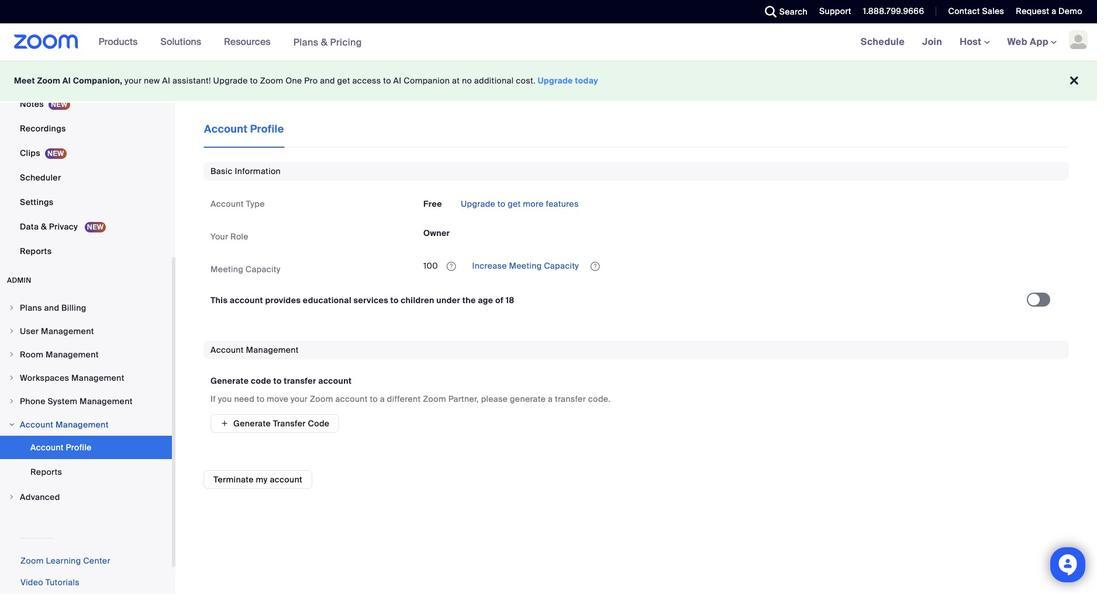 Task type: describe. For each thing, give the bounding box(es) containing it.
resources
[[224, 36, 271, 48]]

data & privacy link
[[0, 215, 172, 239]]

your
[[211, 231, 228, 242]]

get inside meet zoom ai companion, footer
[[337, 75, 350, 86]]

account management inside main content main content
[[211, 345, 299, 355]]

under
[[437, 295, 460, 306]]

upgrade inside main content main content
[[461, 199, 496, 209]]

generate transfer code
[[233, 419, 330, 429]]

profile inside main content main content
[[250, 122, 284, 136]]

upgrade today link
[[538, 75, 598, 86]]

upgrade to get more features
[[461, 199, 579, 209]]

if you need to move your zoom account to a different zoom partner, please generate a transfer code.
[[211, 394, 611, 405]]

products button
[[99, 23, 143, 61]]

0 vertical spatial account profile link
[[204, 122, 285, 148]]

admin menu menu
[[0, 297, 172, 510]]

account right the this
[[230, 295, 263, 306]]

zoom learning center link
[[20, 556, 110, 567]]

settings link
[[0, 191, 172, 214]]

provides
[[265, 295, 301, 306]]

plans and billing menu item
[[0, 297, 172, 319]]

solutions button
[[161, 23, 207, 61]]

right image for plans
[[8, 305, 15, 312]]

demo
[[1059, 6, 1083, 16]]

information
[[235, 166, 281, 176]]

plans and billing
[[20, 303, 86, 314]]

plans & pricing
[[293, 36, 362, 48]]

2 reports link from the top
[[0, 461, 172, 484]]

notes
[[20, 99, 44, 109]]

transfer
[[273, 419, 306, 429]]

user management
[[20, 326, 94, 337]]

role
[[230, 231, 249, 242]]

join link
[[914, 23, 951, 61]]

meet
[[14, 75, 35, 86]]

educational
[[303, 295, 352, 306]]

pricing
[[330, 36, 362, 48]]

support
[[819, 6, 852, 16]]

generate code to transfer account
[[211, 376, 352, 386]]

100
[[423, 261, 440, 271]]

assistant!
[[173, 75, 211, 86]]

right image for phone
[[8, 398, 15, 405]]

data & privacy
[[20, 222, 80, 232]]

web app button
[[1008, 36, 1057, 48]]

2 horizontal spatial a
[[1052, 6, 1057, 16]]

room
[[20, 350, 44, 360]]

workspaces management menu item
[[0, 367, 172, 390]]

age
[[478, 295, 493, 306]]

zoom right "meet"
[[37, 75, 60, 86]]

search button
[[756, 0, 811, 23]]

generate
[[510, 394, 546, 405]]

and inside meet zoom ai companion, footer
[[320, 75, 335, 86]]

account up you
[[211, 345, 244, 355]]

new
[[144, 75, 160, 86]]

meet zoom ai companion, footer
[[0, 61, 1097, 101]]

if
[[211, 394, 216, 405]]

increase meeting capacity
[[470, 261, 581, 271]]

clips
[[20, 148, 40, 159]]

schedule
[[861, 36, 905, 48]]

0 horizontal spatial upgrade
[[213, 75, 248, 86]]

meet zoom ai companion, your new ai assistant! upgrade to zoom one pro and get access to ai companion at no additional cost. upgrade today
[[14, 75, 598, 86]]

need
[[234, 394, 254, 405]]

1 horizontal spatial capacity
[[544, 261, 579, 271]]

today
[[575, 75, 598, 86]]

account left the different
[[335, 394, 368, 405]]

additional
[[474, 75, 514, 86]]

web
[[1008, 36, 1028, 48]]

account management menu item
[[0, 414, 172, 436]]

to left children
[[390, 295, 399, 306]]

meeting inside application
[[509, 261, 542, 271]]

basic information
[[211, 166, 281, 176]]

the
[[463, 295, 476, 306]]

meeting capacity
[[211, 264, 281, 275]]

notes link
[[0, 92, 172, 116]]

app
[[1030, 36, 1049, 48]]

code
[[308, 419, 330, 429]]

management for the room management menu item
[[46, 350, 99, 360]]

main content main content
[[175, 103, 1097, 595]]

zoom learning center
[[20, 556, 110, 567]]

learn more about increasing meeting capacity image
[[587, 261, 604, 272]]

1 horizontal spatial a
[[548, 394, 553, 405]]

account management menu
[[0, 436, 172, 485]]

profile picture image
[[1069, 30, 1088, 49]]

workspaces
[[20, 373, 69, 384]]

account up basic
[[204, 122, 248, 136]]

0 horizontal spatial capacity
[[246, 264, 281, 275]]

right image for account management
[[8, 422, 15, 429]]

type
[[246, 199, 265, 209]]

right image inside "advanced" menu item
[[8, 494, 15, 501]]

banner containing products
[[0, 23, 1097, 61]]

resources button
[[224, 23, 276, 61]]

management for account management menu item
[[56, 420, 109, 430]]

scheduler link
[[0, 166, 172, 190]]

right image for workspaces management
[[8, 375, 15, 382]]

terminate my account
[[213, 475, 303, 485]]

2 ai from the left
[[162, 75, 170, 86]]

schedule link
[[852, 23, 914, 61]]

account left the type
[[211, 199, 244, 209]]

recordings link
[[0, 117, 172, 140]]

zoom up code
[[310, 394, 333, 405]]

different
[[387, 394, 421, 405]]

contact sales
[[948, 6, 1004, 16]]

generate for generate code to transfer account
[[211, 376, 249, 386]]

1 reports link from the top
[[0, 240, 172, 263]]

account type
[[211, 199, 265, 209]]

application inside main content main content
[[423, 260, 849, 279]]

video tutorials link
[[20, 578, 80, 588]]

to right "access"
[[383, 75, 391, 86]]

recordings
[[20, 123, 66, 134]]

get inside main content main content
[[508, 199, 521, 209]]

my
[[256, 475, 268, 485]]

basic
[[211, 166, 233, 176]]

this account provides educational services to children under the age of 18
[[211, 295, 515, 306]]

upgrade to get more features link
[[461, 199, 579, 209]]

room management menu item
[[0, 344, 172, 366]]

management inside main content main content
[[246, 345, 299, 355]]

generate transfer code button
[[211, 415, 340, 433]]

account inside button
[[270, 475, 303, 485]]

move
[[267, 394, 289, 405]]

3 ai from the left
[[393, 75, 402, 86]]

privacy
[[49, 222, 78, 232]]

children
[[401, 295, 434, 306]]

at
[[452, 75, 460, 86]]



Task type: vqa. For each thing, say whether or not it's contained in the screenshot.
right icon for Account Management
no



Task type: locate. For each thing, give the bounding box(es) containing it.
right image inside 'phone system management' menu item
[[8, 398, 15, 405]]

user
[[20, 326, 39, 337]]

1 horizontal spatial account profile
[[204, 122, 284, 136]]

to right need
[[257, 394, 265, 405]]

1.888.799.9666
[[863, 6, 924, 16]]

zoom left one
[[260, 75, 283, 86]]

a left demo
[[1052, 6, 1057, 16]]

1 vertical spatial reports link
[[0, 461, 172, 484]]

18
[[506, 295, 515, 306]]

phone system management menu item
[[0, 391, 172, 413]]

profile inside account management menu
[[66, 443, 92, 453]]

phone system management
[[20, 397, 133, 407]]

capacity left "learn more about increasing meeting capacity" icon
[[544, 261, 579, 271]]

management for workspaces management menu item in the bottom left of the page
[[71, 373, 124, 384]]

0 vertical spatial &
[[321, 36, 328, 48]]

1 vertical spatial generate
[[233, 419, 271, 429]]

reports link up "advanced" menu item on the left bottom of page
[[0, 461, 172, 484]]

settings
[[20, 197, 54, 208]]

host button
[[960, 36, 990, 48]]

account right my
[[270, 475, 303, 485]]

management down billing
[[41, 326, 94, 337]]

to down resources dropdown button
[[250, 75, 258, 86]]

& right data
[[41, 222, 47, 232]]

meetings navigation
[[852, 23, 1097, 61]]

generate for generate transfer code
[[233, 419, 271, 429]]

1 vertical spatial your
[[291, 394, 308, 405]]

billing
[[61, 303, 86, 314]]

right image left phone
[[8, 398, 15, 405]]

plans for plans & pricing
[[293, 36, 319, 48]]

your left new
[[125, 75, 142, 86]]

advanced menu item
[[0, 487, 172, 509]]

tutorials
[[45, 578, 80, 588]]

meeting up the this
[[211, 264, 243, 275]]

1 horizontal spatial ai
[[162, 75, 170, 86]]

to left the different
[[370, 394, 378, 405]]

& for privacy
[[41, 222, 47, 232]]

get left more
[[508, 199, 521, 209]]

workspaces management
[[20, 373, 124, 384]]

account profile up 'basic information'
[[204, 122, 284, 136]]

this
[[211, 295, 228, 306]]

request
[[1016, 6, 1050, 16]]

right image left user
[[8, 328, 15, 335]]

account inside menu
[[30, 443, 64, 453]]

profile
[[250, 122, 284, 136], [66, 443, 92, 453]]

& left pricing
[[321, 36, 328, 48]]

plans up meet zoom ai companion, your new ai assistant! upgrade to zoom one pro and get access to ai companion at no additional cost. upgrade today
[[293, 36, 319, 48]]

solutions
[[161, 36, 201, 48]]

0 horizontal spatial profile
[[66, 443, 92, 453]]

and left billing
[[44, 303, 59, 314]]

ai up notes link
[[62, 75, 71, 86]]

ai
[[62, 75, 71, 86], [162, 75, 170, 86], [393, 75, 402, 86]]

zoom
[[37, 75, 60, 86], [260, 75, 283, 86], [310, 394, 333, 405], [423, 394, 446, 405], [20, 556, 44, 567]]

0 horizontal spatial meeting
[[211, 264, 243, 275]]

1 vertical spatial get
[[508, 199, 521, 209]]

0 vertical spatial plans
[[293, 36, 319, 48]]

2 right image from the top
[[8, 375, 15, 382]]

0 horizontal spatial transfer
[[284, 376, 316, 386]]

contact
[[948, 6, 980, 16]]

plans
[[293, 36, 319, 48], [20, 303, 42, 314]]

to left more
[[498, 199, 506, 209]]

right image
[[8, 352, 15, 359], [8, 375, 15, 382], [8, 422, 15, 429]]

products
[[99, 36, 138, 48]]

& inside product information navigation
[[321, 36, 328, 48]]

meeting right increase
[[509, 261, 542, 271]]

2 right image from the top
[[8, 328, 15, 335]]

account profile for the top the account profile link
[[204, 122, 284, 136]]

banner
[[0, 23, 1097, 61]]

reports link down data & privacy link
[[0, 240, 172, 263]]

0 horizontal spatial and
[[44, 303, 59, 314]]

ai left companion
[[393, 75, 402, 86]]

increase meeting capacity link
[[470, 261, 581, 271]]

your
[[125, 75, 142, 86], [291, 394, 308, 405]]

1 ai from the left
[[62, 75, 71, 86]]

0 vertical spatial profile
[[250, 122, 284, 136]]

1 horizontal spatial your
[[291, 394, 308, 405]]

account profile inside main content main content
[[204, 122, 284, 136]]

0 horizontal spatial plans
[[20, 303, 42, 314]]

management up 'phone system management' menu item on the bottom
[[71, 373, 124, 384]]

zoom left partner,
[[423, 394, 446, 405]]

capacity
[[544, 261, 579, 271], [246, 264, 281, 275]]

code
[[251, 376, 271, 386]]

2 horizontal spatial upgrade
[[538, 75, 573, 86]]

right image inside plans and billing menu item
[[8, 305, 15, 312]]

plans inside product information navigation
[[293, 36, 319, 48]]

plans up user
[[20, 303, 42, 314]]

learning
[[46, 556, 81, 567]]

to
[[250, 75, 258, 86], [383, 75, 391, 86], [498, 199, 506, 209], [390, 295, 399, 306], [273, 376, 282, 386], [257, 394, 265, 405], [370, 394, 378, 405]]

account management inside menu item
[[20, 420, 109, 430]]

generate down need
[[233, 419, 271, 429]]

advanced
[[20, 492, 60, 503]]

1 horizontal spatial plans
[[293, 36, 319, 48]]

reports link
[[0, 240, 172, 263], [0, 461, 172, 484]]

application
[[423, 260, 849, 279]]

owner
[[423, 228, 450, 238]]

side navigation navigation
[[0, 0, 175, 595]]

reports inside account management menu
[[30, 467, 62, 478]]

0 vertical spatial your
[[125, 75, 142, 86]]

a right generate
[[548, 394, 553, 405]]

your role
[[211, 231, 249, 242]]

1 vertical spatial account management
[[20, 420, 109, 430]]

reports down data
[[20, 246, 52, 257]]

help info, meeting capacity image
[[443, 261, 460, 272]]

upgrade
[[213, 75, 248, 86], [538, 75, 573, 86], [461, 199, 496, 209]]

right image inside the room management menu item
[[8, 352, 15, 359]]

clips link
[[0, 142, 172, 165]]

3 right image from the top
[[8, 422, 15, 429]]

partner,
[[448, 394, 479, 405]]

transfer left code.
[[555, 394, 586, 405]]

1 horizontal spatial meeting
[[509, 261, 542, 271]]

pro
[[304, 75, 318, 86]]

0 vertical spatial right image
[[8, 352, 15, 359]]

management down 'phone system management' menu item on the bottom
[[56, 420, 109, 430]]

reports for second reports link
[[30, 467, 62, 478]]

user management menu item
[[0, 321, 172, 343]]

1 vertical spatial right image
[[8, 375, 15, 382]]

application containing 100
[[423, 260, 849, 279]]

& for pricing
[[321, 36, 328, 48]]

request a demo link
[[1007, 0, 1097, 23], [1016, 6, 1083, 16]]

upgrade right free
[[461, 199, 496, 209]]

companion,
[[73, 75, 122, 86]]

right image inside account management menu item
[[8, 422, 15, 429]]

account profile link up 'basic information'
[[204, 122, 285, 148]]

you
[[218, 394, 232, 405]]

right image for room management
[[8, 352, 15, 359]]

transfer up the move
[[284, 376, 316, 386]]

1 vertical spatial profile
[[66, 443, 92, 453]]

management up account management menu item
[[80, 397, 133, 407]]

video tutorials
[[20, 578, 80, 588]]

and inside menu item
[[44, 303, 59, 314]]

cost.
[[516, 75, 536, 86]]

plans inside plans and billing menu item
[[20, 303, 42, 314]]

0 vertical spatial and
[[320, 75, 335, 86]]

0 vertical spatial generate
[[211, 376, 249, 386]]

account profile inside account management menu
[[30, 443, 92, 453]]

profile down account management menu item
[[66, 443, 92, 453]]

account down account management menu item
[[30, 443, 64, 453]]

a left the different
[[380, 394, 385, 405]]

account profile link down 'phone system management' menu item on the bottom
[[0, 436, 172, 460]]

sales
[[982, 6, 1004, 16]]

join
[[922, 36, 942, 48]]

zoom inside side navigation "navigation"
[[20, 556, 44, 567]]

0 horizontal spatial a
[[380, 394, 385, 405]]

0 horizontal spatial ai
[[62, 75, 71, 86]]

0 horizontal spatial get
[[337, 75, 350, 86]]

0 vertical spatial reports link
[[0, 240, 172, 263]]

add image
[[221, 419, 229, 429]]

upgrade down product information navigation
[[213, 75, 248, 86]]

account up code
[[318, 376, 352, 386]]

1 horizontal spatial upgrade
[[461, 199, 496, 209]]

management up generate code to transfer account
[[246, 345, 299, 355]]

ai right new
[[162, 75, 170, 86]]

&
[[321, 36, 328, 48], [41, 222, 47, 232]]

your right the move
[[291, 394, 308, 405]]

right image down admin on the left top of page
[[8, 305, 15, 312]]

1 vertical spatial and
[[44, 303, 59, 314]]

companion
[[404, 75, 450, 86]]

plans & pricing link
[[293, 36, 362, 48], [293, 36, 362, 48]]

0 horizontal spatial &
[[41, 222, 47, 232]]

1 horizontal spatial account profile link
[[204, 122, 285, 148]]

reports inside the "personal menu" "menu"
[[20, 246, 52, 257]]

generate
[[211, 376, 249, 386], [233, 419, 271, 429]]

account inside menu item
[[20, 420, 53, 430]]

reports up advanced
[[30, 467, 62, 478]]

1 horizontal spatial account management
[[211, 345, 299, 355]]

terminate
[[213, 475, 254, 485]]

and
[[320, 75, 335, 86], [44, 303, 59, 314]]

zoom up video
[[20, 556, 44, 567]]

host
[[960, 36, 984, 48]]

support link
[[811, 0, 854, 23], [819, 6, 852, 16]]

0 horizontal spatial your
[[125, 75, 142, 86]]

capacity up 'provides'
[[246, 264, 281, 275]]

zoom logo image
[[14, 35, 78, 49]]

account profile down account management menu item
[[30, 443, 92, 453]]

3 right image from the top
[[8, 398, 15, 405]]

0 horizontal spatial account management
[[20, 420, 109, 430]]

& inside the "personal menu" "menu"
[[41, 222, 47, 232]]

one
[[286, 75, 302, 86]]

please
[[481, 394, 508, 405]]

1 vertical spatial &
[[41, 222, 47, 232]]

free
[[423, 199, 442, 209]]

1 vertical spatial account profile
[[30, 443, 92, 453]]

1 vertical spatial account profile link
[[0, 436, 172, 460]]

account management up code on the bottom left
[[211, 345, 299, 355]]

right image
[[8, 305, 15, 312], [8, 328, 15, 335], [8, 398, 15, 405], [8, 494, 15, 501]]

0 horizontal spatial account profile
[[30, 443, 92, 453]]

1 horizontal spatial transfer
[[555, 394, 586, 405]]

1 right image from the top
[[8, 352, 15, 359]]

0 vertical spatial reports
[[20, 246, 52, 257]]

account down phone
[[20, 420, 53, 430]]

your inside main content main content
[[291, 394, 308, 405]]

get left "access"
[[337, 75, 350, 86]]

reports for 2nd reports link from the bottom of the side navigation "navigation"
[[20, 246, 52, 257]]

generate inside button
[[233, 419, 271, 429]]

right image inside workspaces management menu item
[[8, 375, 15, 382]]

1 horizontal spatial get
[[508, 199, 521, 209]]

0 horizontal spatial account profile link
[[0, 436, 172, 460]]

0 vertical spatial transfer
[[284, 376, 316, 386]]

2 vertical spatial right image
[[8, 422, 15, 429]]

right image left advanced
[[8, 494, 15, 501]]

right image for user
[[8, 328, 15, 335]]

and right pro
[[320, 75, 335, 86]]

account
[[204, 122, 248, 136], [211, 199, 244, 209], [211, 345, 244, 355], [20, 420, 53, 430], [30, 443, 64, 453]]

product information navigation
[[90, 23, 371, 61]]

admin
[[7, 276, 31, 285]]

your inside meet zoom ai companion, footer
[[125, 75, 142, 86]]

1 horizontal spatial and
[[320, 75, 335, 86]]

get
[[337, 75, 350, 86], [508, 199, 521, 209]]

profile up information
[[250, 122, 284, 136]]

1 horizontal spatial &
[[321, 36, 328, 48]]

2 horizontal spatial ai
[[393, 75, 402, 86]]

0 vertical spatial get
[[337, 75, 350, 86]]

0 vertical spatial account management
[[211, 345, 299, 355]]

right image inside user management menu item
[[8, 328, 15, 335]]

1 vertical spatial reports
[[30, 467, 62, 478]]

search
[[780, 6, 808, 17]]

data
[[20, 222, 39, 232]]

services
[[354, 295, 388, 306]]

to right code on the bottom left
[[273, 376, 282, 386]]

account management down the system on the left of the page
[[20, 420, 109, 430]]

more
[[523, 199, 544, 209]]

plans for plans and billing
[[20, 303, 42, 314]]

access
[[352, 75, 381, 86]]

1 vertical spatial transfer
[[555, 394, 586, 405]]

center
[[83, 556, 110, 567]]

personal menu menu
[[0, 0, 172, 264]]

management for user management menu item
[[41, 326, 94, 337]]

management up workspaces management
[[46, 350, 99, 360]]

1.888.799.9666 button
[[854, 0, 927, 23], [863, 6, 924, 16]]

code.
[[588, 394, 611, 405]]

1 horizontal spatial profile
[[250, 122, 284, 136]]

4 right image from the top
[[8, 494, 15, 501]]

account profile for bottommost the account profile link
[[30, 443, 92, 453]]

0 vertical spatial account profile
[[204, 122, 284, 136]]

upgrade right cost.
[[538, 75, 573, 86]]

meeting
[[509, 261, 542, 271], [211, 264, 243, 275]]

scheduler
[[20, 173, 61, 183]]

generate up you
[[211, 376, 249, 386]]

system
[[48, 397, 77, 407]]

1 right image from the top
[[8, 305, 15, 312]]

1 vertical spatial plans
[[20, 303, 42, 314]]

phone
[[20, 397, 45, 407]]



